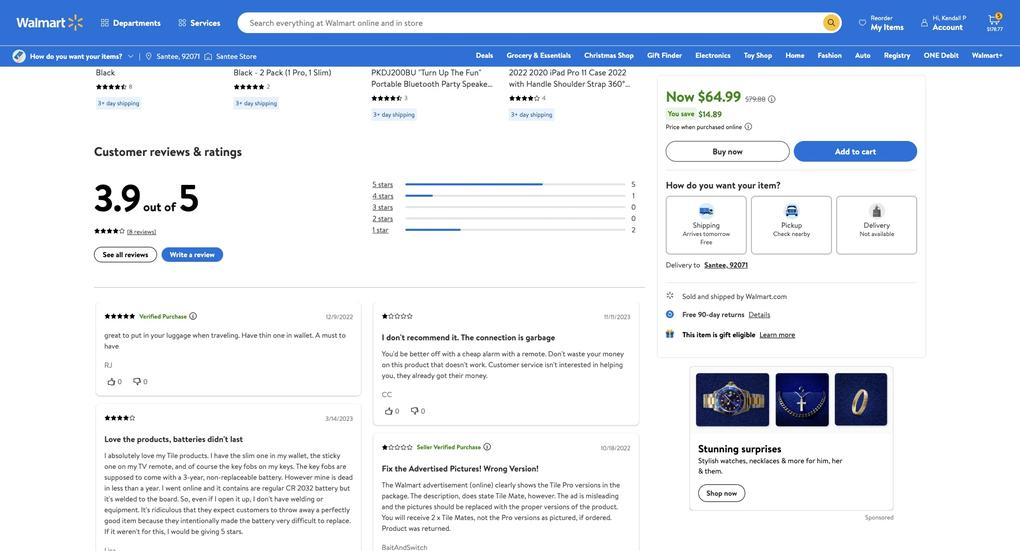 Task type: locate. For each thing, give the bounding box(es) containing it.
online left legal information icon
[[726, 122, 743, 131]]

starter
[[110, 56, 135, 67]]

2 black from the left
[[234, 67, 253, 78]]

free inside shipping arrives tomorrow free
[[701, 238, 713, 246]]

shipping for now $16.69
[[393, 110, 415, 119]]

with inside $12.99 soatuto for ipad air 5 4 10.9 2022 2020 ipad pro 11 case 2022 with handle shoulder strap 360° kickstand 3 layer protective armmor case for ipad pro 11 inch, ipad air 5th 4th gen 10.9 - black+black
[[509, 78, 525, 90]]

(online)
[[470, 480, 493, 491]]

0 horizontal spatial for
[[141, 527, 151, 537]]

"turn
[[419, 67, 437, 78]]

1 horizontal spatial air
[[580, 56, 590, 67]]

0 for 0 button below already
[[421, 408, 425, 416]]

they inside the 'you'd be better off with a cheap alarm with a remote. don't waste your money on this product that doesn't work. customer service isn't interested in helping you, they already got their money.'
[[397, 371, 410, 381]]

1 vertical spatial they
[[198, 505, 211, 515]]

add button up $12.99
[[509, 0, 549, 21]]

of down products.
[[188, 462, 195, 472]]

portable
[[371, 78, 402, 90]]

a left 3- at the left bottom of page
[[178, 472, 181, 483]]

0 horizontal spatial online
[[182, 483, 202, 494]]

0 horizontal spatial 1
[[309, 67, 312, 78]]

1 horizontal spatial fobs
[[321, 462, 335, 472]]

delivery inside delivery not available
[[864, 220, 891, 230]]

1 horizontal spatial 1
[[372, 225, 375, 236]]

0 vertical spatial for
[[561, 101, 571, 112]]

$14.89
[[699, 108, 722, 120]]

restored
[[371, 56, 404, 67]]

year.
[[145, 483, 160, 494]]

to inside "button"
[[852, 146, 860, 157]]

gift finder link
[[643, 50, 687, 61]]

3+ down items?
[[98, 99, 105, 108]]

- left inch,
[[600, 112, 603, 124]]

2 shop from the left
[[757, 50, 773, 60]]

2 horizontal spatial versions
[[575, 480, 601, 491]]

this,
[[152, 527, 165, 537]]

1
[[309, 67, 312, 78], [632, 191, 635, 201], [372, 225, 375, 236]]

my
[[871, 21, 882, 32]]

santee, down 'tomorrow'
[[705, 260, 728, 270]]

1 horizontal spatial if
[[579, 513, 584, 523]]

fobs down slim
[[243, 462, 257, 472]]

purchase left the verified purchase information 'icon'
[[162, 312, 187, 321]]

0 horizontal spatial delivery
[[666, 260, 692, 270]]

4 progress bar from the top
[[406, 218, 625, 220]]

returns
[[722, 310, 745, 320]]

contains
[[222, 483, 249, 494]]

2 add to cart image from the left
[[376, 4, 388, 17]]

1 horizontal spatial of
[[188, 462, 195, 472]]

customer reviews & ratings
[[94, 143, 242, 160]]

the left sticky
[[310, 451, 320, 461]]

reviews
[[150, 143, 190, 160], [125, 250, 148, 260]]

0 horizontal spatial it
[[110, 527, 115, 537]]

12/9/2022
[[326, 313, 353, 322]]

10.9 up 360°
[[605, 56, 619, 67]]

progress bar
[[406, 184, 625, 186], [406, 195, 625, 197], [406, 207, 625, 209], [406, 218, 625, 220], [406, 229, 625, 231]]

tile left starter
[[96, 56, 108, 67]]

0 vertical spatial 92071
[[182, 51, 200, 61]]

on up you,
[[382, 360, 390, 370]]

2 vertical spatial of
[[571, 502, 578, 512]]

pack down '$54.88' on the top left of the page
[[137, 56, 154, 67]]

the walmart advertisement (online) clearly shows the tile pro versions in the package. the description, does state tile mate, however. the ad is misleading and the pictures should be replaced with the proper versions of the product. you will receive 2 x tile mates, not the pro versions as pictured, if ordered. product was returned.
[[382, 480, 620, 534]]

do up shipping
[[687, 179, 697, 192]]

0 horizontal spatial item
[[122, 516, 136, 526]]

traveling.
[[211, 331, 240, 341]]

0 horizontal spatial be
[[191, 527, 199, 537]]

if
[[208, 494, 213, 505], [579, 513, 584, 523]]

2 add button from the left
[[234, 0, 273, 21]]

one right slim
[[256, 451, 268, 461]]

(2022)
[[156, 56, 180, 67], [316, 56, 339, 67]]

not
[[477, 513, 488, 523]]

add to cart image
[[100, 4, 112, 17]]

purchase
[[162, 312, 187, 321], [457, 443, 481, 452]]

4 product group from the left
[[509, 0, 633, 135]]

1 horizontal spatial add to cart image
[[376, 4, 388, 17]]

item inside i absolutely love my tile products.  i have the slim one in my wallet, the sticky one on my tv remote, and of course the key fobs on my keys.  the key fobs are supposed to come with a 3-year, non-replaceable battery.  however mine is dead in less than a year.  i went online and it contains are regular cr 2032 battery but it's welded to the board.  so, even if i open it up, i don't have welding or equipment.  it's ridiculous that they expect customers to throw away a perfectly good item because they intentionally made the battery very difficult to replace. if it weren't for this, i would be giving 5 stars.
[[122, 516, 136, 526]]

are
[[336, 462, 346, 472], [250, 483, 260, 494]]

add for $16.69
[[388, 5, 403, 16]]

0 horizontal spatial 3
[[372, 202, 376, 213]]

add up departments
[[112, 5, 127, 16]]

fobs down sticky
[[321, 462, 335, 472]]

stars up 4 stars
[[378, 180, 393, 190]]

5 stars
[[372, 180, 393, 190]]

Search search field
[[238, 12, 842, 33]]

up
[[439, 67, 449, 78]]

see all reviews link
[[94, 247, 157, 263]]

that inside i absolutely love my tile products.  i have the slim one in my wallet, the sticky one on my tv remote, and of course the key fobs on my keys.  the key fobs are supposed to come with a 3-year, non-replaceable battery.  however mine is dead in less than a year.  i went online and it contains are regular cr 2032 battery but it's welded to the board.  so, even if i open it up, i don't have welding or equipment.  it's ridiculous that they expect customers to throw away a perfectly good item because they intentionally made the battery very difficult to replace. if it weren't for this, i would be giving 5 stars.
[[183, 505, 196, 515]]

ipad right for
[[562, 56, 578, 67]]

2 horizontal spatial be
[[456, 502, 464, 512]]

0 horizontal spatial don't
[[257, 494, 273, 505]]

to down tv
[[135, 472, 142, 483]]

5 progress bar from the top
[[406, 229, 625, 231]]

inch,
[[612, 101, 629, 112]]

product group containing $12.99
[[509, 0, 633, 135]]

now up restored at the left of the page
[[371, 40, 390, 53]]

1 horizontal spatial delivery
[[864, 220, 891, 230]]

1 vertical spatial battery
[[252, 516, 274, 526]]

1 horizontal spatial are
[[336, 462, 346, 472]]

now for now $47.99 $64.88 tile performance pack (2022) - black - 2 pack (1 pro, 1 slim)
[[234, 40, 252, 53]]

0 for 0 button below cc
[[395, 408, 399, 416]]

2 2022 from the left
[[609, 67, 627, 78]]

2020
[[529, 67, 548, 78]]

the right up
[[451, 67, 464, 78]]

board.
[[159, 494, 179, 505]]

0 button down already
[[408, 407, 433, 417]]

item up weren't
[[122, 516, 136, 526]]

2 horizontal spatial they
[[397, 371, 410, 381]]

2 horizontal spatial pack
[[297, 56, 314, 67]]

0 horizontal spatial want
[[69, 51, 84, 61]]

learn more about strikethrough prices image
[[768, 95, 776, 103]]

now inside now $16.69 $51.45 restored packed party pkdj200bu "turn up the fun" portable bluetooth party speaker, blue (refurbished)
[[371, 40, 390, 53]]

want
[[69, 51, 84, 61], [716, 179, 736, 192]]

now inside 'now $39.99 $54.88 tile starter pack (2022) - 2 pack - black'
[[96, 40, 114, 53]]

0 horizontal spatial do
[[46, 51, 54, 61]]

be up "this"
[[400, 349, 408, 360]]

1 inside the now $47.99 $64.88 tile performance pack (2022) - black - 2 pack (1 pro, 1 slim)
[[309, 67, 312, 78]]

how for how do you want your item?
[[666, 179, 685, 192]]

3+ for now $16.69
[[374, 110, 381, 119]]

or
[[316, 494, 323, 505]]

tomorrow
[[704, 229, 730, 238]]

1 vertical spatial do
[[687, 179, 697, 192]]

verified right seller
[[434, 443, 455, 452]]

welding
[[290, 494, 315, 505]]

0 vertical spatial don't
[[386, 332, 405, 344]]

0 horizontal spatial of
[[164, 198, 176, 216]]

intent image for delivery image
[[869, 203, 886, 220]]

product group
[[96, 0, 219, 125], [234, 0, 357, 125], [371, 0, 495, 125], [509, 0, 633, 135]]

3+ day shipping for now $39.99
[[98, 99, 139, 108]]

1 for 1 star
[[372, 225, 375, 236]]

check
[[774, 229, 791, 238]]

your left items?
[[86, 51, 100, 61]]

1 vertical spatial item
[[122, 516, 136, 526]]

0 horizontal spatial 10.9
[[584, 112, 598, 124]]

customer
[[94, 143, 147, 160], [488, 360, 519, 370]]

your inside "great to put in your luggage when traveling.      have thin one in wallet.  a must to have"
[[150, 331, 164, 341]]

day for now $16.69
[[382, 110, 391, 119]]

legal information image
[[745, 122, 753, 131]]

you up intent image for shipping
[[699, 179, 714, 192]]

how down walmart image
[[30, 51, 44, 61]]

shipping for now $47.99
[[255, 99, 277, 108]]

1 horizontal spatial verified
[[434, 443, 455, 452]]

2 vertical spatial be
[[191, 527, 199, 537]]

in left helping
[[593, 360, 598, 370]]

1 vertical spatial &
[[193, 143, 201, 160]]

4 for 4 stars
[[372, 191, 377, 201]]

want for item?
[[716, 179, 736, 192]]

pkdj200bu
[[371, 67, 417, 78]]

shipping for now $39.99
[[117, 99, 139, 108]]

customers
[[236, 505, 269, 515]]

add
[[112, 5, 127, 16], [250, 5, 265, 16], [388, 5, 403, 16], [526, 5, 541, 16], [836, 146, 850, 157]]

1 vertical spatial have
[[214, 451, 228, 461]]

weren't
[[117, 527, 140, 537]]

|
[[139, 51, 140, 61]]

of down ad
[[571, 502, 578, 512]]

11 left inch,
[[605, 101, 610, 112]]

add button for $16.69
[[371, 0, 411, 21]]

1 horizontal spatial item
[[697, 330, 711, 340]]

online inside i absolutely love my tile products.  i have the slim one in my wallet, the sticky one on my tv remote, and of course the key fobs on my keys.  the key fobs are supposed to come with a 3-year, non-replaceable battery.  however mine is dead in less than a year.  i went online and it contains are regular cr 2032 battery but it's welded to the board.  so, even if i open it up, i don't have welding or equipment.  it's ridiculous that they expect customers to throw away a perfectly good item because they intentionally made the battery very difficult to replace. if it weren't for this, i would be giving 5 stars.
[[182, 483, 202, 494]]

black inside 'now $39.99 $54.88 tile starter pack (2022) - 2 pack - black'
[[96, 67, 115, 78]]

4 add button from the left
[[509, 0, 549, 21]]

0 vertical spatial of
[[164, 198, 176, 216]]

3 product group from the left
[[371, 0, 495, 125]]

now inside the now $47.99 $64.88 tile performance pack (2022) - black - 2 pack (1 pro, 1 slim)
[[234, 40, 252, 53]]

1 progress bar from the top
[[406, 184, 625, 186]]

add to cart image up $12.99
[[513, 4, 526, 17]]

0 vertical spatial how
[[30, 51, 44, 61]]

i up course
[[210, 451, 212, 461]]

1 black from the left
[[96, 67, 115, 78]]

toy shop link
[[740, 50, 777, 61]]

0 horizontal spatial key
[[231, 462, 242, 472]]

santee store
[[216, 51, 257, 61]]

it left up,
[[236, 494, 240, 505]]

pack inside 'now $39.99 $54.88 tile starter pack (2022) - 2 pack - black'
[[137, 56, 154, 67]]

1 vertical spatial versions
[[544, 502, 570, 512]]

4 inside $12.99 soatuto for ipad air 5 4 10.9 2022 2020 ipad pro 11 case 2022 with handle shoulder strap 360° kickstand 3 layer protective armmor case for ipad pro 11 inch, ipad air 5th 4th gen 10.9 - black+black
[[598, 56, 603, 67]]

3 inside $12.99 soatuto for ipad air 5 4 10.9 2022 2020 ipad pro 11 case 2022 with handle shoulder strap 360° kickstand 3 layer protective armmor case for ipad pro 11 inch, ipad air 5th 4th gen 10.9 - black+black
[[546, 90, 550, 101]]

1 horizontal spatial they
[[198, 505, 211, 515]]

2 vertical spatial 1
[[372, 225, 375, 236]]

0 vertical spatial are
[[336, 462, 346, 472]]

1 horizontal spatial free
[[701, 238, 713, 246]]

1 (2022) from the left
[[156, 56, 180, 67]]

0 horizontal spatial that
[[183, 505, 196, 515]]

3 for 3 stars
[[372, 202, 376, 213]]

delivery for to
[[666, 260, 692, 270]]

that inside the 'you'd be better off with a cheap alarm with a remote. don't waste your money on this product that doesn't work. customer service isn't interested in helping you, they already got their money.'
[[431, 360, 444, 370]]

on inside the 'you'd be better off with a cheap alarm with a remote. don't waste your money on this product that doesn't work. customer service isn't interested in helping you, they already got their money.'
[[382, 360, 390, 370]]

i right this,
[[167, 527, 169, 537]]

2 horizontal spatial have
[[274, 494, 289, 505]]

3+
[[98, 99, 105, 108], [236, 99, 243, 108], [374, 110, 381, 119], [511, 110, 518, 119]]

 image
[[145, 52, 153, 60]]

if inside i absolutely love my tile products.  i have the slim one in my wallet, the sticky one on my tv remote, and of course the key fobs on my keys.  the key fobs are supposed to come with a 3-year, non-replaceable battery.  however mine is dead in less than a year.  i went online and it contains are regular cr 2032 battery but it's welded to the board.  so, even if i open it up, i don't have welding or equipment.  it's ridiculous that they expect customers to throw away a perfectly good item because they intentionally made the battery very difficult to replace. if it weren't for this, i would be giving 5 stars.
[[208, 494, 213, 505]]

0 horizontal spatial (2022)
[[156, 56, 180, 67]]

the down mate,
[[509, 502, 520, 512]]

1 horizontal spatial 4
[[542, 94, 546, 103]]

you up price
[[668, 109, 680, 119]]

2022
[[509, 67, 527, 78], [609, 67, 627, 78]]

one inside "great to put in your luggage when traveling.      have thin one in wallet.  a must to have"
[[273, 331, 285, 341]]

delivery not available
[[860, 220, 895, 238]]

tile down clearly
[[496, 491, 507, 501]]

1 product group from the left
[[96, 0, 219, 125]]

the inside now $16.69 $51.45 restored packed party pkdj200bu "turn up the fun" portable bluetooth party speaker, blue (refurbished)
[[451, 67, 464, 78]]

1 horizontal spatial versions
[[544, 502, 570, 512]]

to right must
[[339, 331, 346, 341]]

3 progress bar from the top
[[406, 207, 625, 209]]

a right "than"
[[140, 483, 144, 494]]

to left put
[[122, 331, 129, 341]]

 image for santee store
[[204, 51, 212, 61]]

0 horizontal spatial  image
[[12, 50, 26, 63]]

eligible
[[733, 330, 756, 340]]

10.9
[[605, 56, 619, 67], [584, 112, 598, 124]]

stars.
[[227, 527, 243, 537]]

3+ for now $47.99
[[236, 99, 243, 108]]

1 horizontal spatial &
[[534, 50, 539, 60]]

don't inside i absolutely love my tile products.  i have the slim one in my wallet, the sticky one on my tv remote, and of course the key fobs on my keys.  the key fobs are supposed to come with a 3-year, non-replaceable battery.  however mine is dead in less than a year.  i went online and it contains are regular cr 2032 battery but it's welded to the board.  so, even if i open it up, i don't have welding or equipment.  it's ridiculous that they expect customers to throw away a perfectly good item because they intentionally made the battery very difficult to replace. if it weren't for this, i would be giving 5 stars.
[[257, 494, 273, 505]]

be up mates,
[[456, 502, 464, 512]]

year,
[[190, 472, 205, 483]]

0 horizontal spatial santee,
[[157, 51, 180, 61]]

if right even
[[208, 494, 213, 505]]

1 vertical spatial online
[[182, 483, 202, 494]]

3-
[[183, 472, 190, 483]]

0 vertical spatial santee,
[[157, 51, 180, 61]]

your for items?
[[86, 51, 100, 61]]

1 vertical spatial don't
[[257, 494, 273, 505]]

in up "battery."
[[270, 451, 275, 461]]

0 vertical spatial free
[[701, 238, 713, 246]]

pack for $47.99
[[297, 56, 314, 67]]

star
[[377, 225, 388, 236]]

11 left strap
[[582, 67, 587, 78]]

tile left performance
[[234, 56, 246, 67]]

you inside you save $14.89
[[668, 109, 680, 119]]

tv
[[138, 462, 147, 472]]

verified purchase information image
[[189, 312, 197, 321]]

delivery up sold
[[666, 260, 692, 270]]

92071 up the by
[[730, 260, 748, 270]]

add up $12.99
[[526, 5, 541, 16]]

1 horizontal spatial (2022)
[[316, 56, 339, 67]]

add button for soatuto
[[509, 0, 549, 21]]

customer down alarm
[[488, 360, 519, 370]]

a down or
[[316, 505, 319, 515]]

now up save
[[666, 86, 695, 106]]

it right if
[[110, 527, 115, 537]]

(2022) inside the now $47.99 $64.88 tile performance pack (2022) - black - 2 pack (1 pro, 1 slim)
[[316, 56, 339, 67]]

now for now $39.99 $54.88 tile starter pack (2022) - 2 pack - black
[[96, 40, 114, 53]]

1 horizontal spatial shop
[[757, 50, 773, 60]]

see
[[103, 250, 114, 260]]

1 horizontal spatial case
[[589, 67, 607, 78]]

0 horizontal spatial 4
[[372, 191, 377, 201]]

0 vertical spatial 11
[[582, 67, 587, 78]]

3+ day shipping for now $16.69
[[374, 110, 415, 119]]

2 vertical spatial have
[[274, 494, 289, 505]]

black+black
[[509, 124, 552, 135]]

3 down bluetooth
[[405, 94, 408, 103]]

3+ day shipping down performance
[[236, 99, 277, 108]]

purchased
[[697, 122, 725, 131]]

not
[[860, 229, 871, 238]]

1 vertical spatial it
[[236, 494, 240, 505]]

case
[[589, 67, 607, 78], [541, 101, 559, 112]]

my up "keys."
[[277, 451, 286, 461]]

with inside the walmart advertisement (online) clearly shows the tile pro versions in the package. the description, does state tile mate, however. the ad is misleading and the pictures should be replaced with the proper versions of the product. you will receive 2 x tile mates, not the pro versions as pictured, if ordered. product was returned.
[[494, 502, 507, 512]]

wrong
[[484, 463, 507, 475]]

1 vertical spatial 1
[[632, 191, 635, 201]]

when down save
[[681, 122, 696, 131]]

3+ for now $39.99
[[98, 99, 105, 108]]

intent image for shipping image
[[699, 203, 715, 220]]

put
[[131, 331, 141, 341]]

if inside the walmart advertisement (online) clearly shows the tile pro versions in the package. the description, does state tile mate, however. the ad is misleading and the pictures should be replaced with the proper versions of the product. you will receive 2 x tile mates, not the pro versions as pictured, if ordered. product was returned.
[[579, 513, 584, 523]]

key up replaceable
[[231, 462, 242, 472]]

product.
[[592, 502, 618, 512]]

1 horizontal spatial how
[[666, 179, 685, 192]]

p
[[963, 13, 967, 22]]

search icon image
[[828, 19, 836, 27]]

available
[[872, 229, 895, 238]]

1 horizontal spatial 2022
[[609, 67, 627, 78]]

$39.99
[[117, 40, 143, 53]]

gift finder
[[648, 50, 682, 60]]

your inside the 'you'd be better off with a cheap alarm with a remote. don't waste your money on this product that doesn't work. customer service isn't interested in helping you, they already got their money.'
[[587, 349, 601, 360]]

1 vertical spatial customer
[[488, 360, 519, 370]]

because
[[138, 516, 163, 526]]

the down customers on the left bottom
[[239, 516, 250, 526]]

add for $47.99
[[250, 5, 265, 16]]

stars for 5 stars
[[378, 180, 393, 190]]

gifting made easy image
[[666, 330, 674, 338]]

versions down proper
[[514, 513, 540, 523]]

how up the arrives
[[666, 179, 685, 192]]

so,
[[180, 494, 190, 505]]

my
[[156, 451, 165, 461], [277, 451, 286, 461], [127, 462, 137, 472], [268, 462, 278, 472]]

online down year,
[[182, 483, 202, 494]]

2 (2022) from the left
[[316, 56, 339, 67]]

1 add to cart image from the left
[[238, 4, 250, 17]]

have down didn't
[[214, 451, 228, 461]]

black down items?
[[96, 67, 115, 78]]

electronics link
[[691, 50, 736, 61]]

replaceable
[[221, 472, 257, 483]]

now left $47.99
[[234, 40, 252, 53]]

now $64.99
[[666, 86, 742, 106]]

progress bar for 3 stars
[[406, 207, 625, 209]]

2 vertical spatial one
[[104, 462, 116, 472]]

3 add button from the left
[[371, 0, 411, 21]]

1 vertical spatial air
[[526, 112, 537, 124]]

is left the 'dead'
[[331, 472, 336, 483]]

it's
[[104, 494, 113, 505]]

1 vertical spatial for
[[141, 527, 151, 537]]

shop for toy shop
[[757, 50, 773, 60]]

1 vertical spatial 92071
[[730, 260, 748, 270]]

great to put in your luggage when traveling.      have thin one in wallet.  a must to have
[[104, 331, 346, 352]]

your
[[86, 51, 100, 61], [738, 179, 756, 192], [150, 331, 164, 341], [587, 349, 601, 360]]

2 horizontal spatial 4
[[598, 56, 603, 67]]

add for soatuto
[[526, 5, 541, 16]]

that down the off
[[431, 360, 444, 370]]

money
[[603, 349, 624, 360]]

1 vertical spatial how
[[666, 179, 685, 192]]

clearly
[[495, 480, 516, 491]]

in up misleading
[[602, 480, 608, 491]]

2 fobs from the left
[[321, 462, 335, 472]]

2 inside 'now $39.99 $54.88 tile starter pack (2022) - 2 pack - black'
[[187, 56, 192, 67]]

90-
[[698, 310, 709, 320]]

learn more button
[[760, 330, 796, 340]]

$64.88
[[285, 41, 306, 51]]

air up strap
[[580, 56, 590, 67]]

1 vertical spatial of
[[188, 462, 195, 472]]

1 shop from the left
[[618, 50, 634, 60]]

black down the store
[[234, 67, 253, 78]]

(2022) inside 'now $39.99 $54.88 tile starter pack (2022) - 2 pack - black'
[[156, 56, 180, 67]]

versions up ad
[[575, 480, 601, 491]]

stars for 2 stars
[[378, 214, 393, 224]]

0 vertical spatial if
[[208, 494, 213, 505]]

this
[[391, 360, 403, 370]]

1 vertical spatial reviews
[[125, 250, 148, 260]]

if
[[104, 527, 109, 537]]

3+ day shipping for now $47.99
[[236, 99, 277, 108]]

 image
[[12, 50, 26, 63], [204, 51, 212, 61]]

work.
[[470, 360, 487, 370]]

have down great
[[104, 342, 119, 352]]

0 horizontal spatial you
[[56, 51, 67, 61]]

0 vertical spatial one
[[273, 331, 285, 341]]

sponsored
[[866, 513, 894, 522]]

they up the intentionally
[[198, 505, 211, 515]]

add to cart image
[[238, 4, 250, 17], [376, 4, 388, 17], [513, 4, 526, 17]]

4 for 4
[[542, 94, 546, 103]]

when inside "great to put in your luggage when traveling.      have thin one in wallet.  a must to have"
[[193, 331, 209, 341]]

2 product group from the left
[[234, 0, 357, 125]]

do for how do you want your item?
[[687, 179, 697, 192]]

2 vertical spatial it
[[110, 527, 115, 537]]

party left fun"
[[442, 78, 460, 90]]

add to cart image for now $47.99
[[238, 4, 250, 17]]

0 vertical spatial when
[[681, 122, 696, 131]]

in
[[143, 331, 149, 341], [286, 331, 292, 341], [593, 360, 598, 370], [270, 451, 275, 461], [602, 480, 608, 491], [104, 483, 110, 494]]

1 horizontal spatial when
[[681, 122, 696, 131]]

pro down mate,
[[502, 513, 513, 523]]

x
[[437, 513, 440, 523]]

2 progress bar from the top
[[406, 195, 625, 197]]

1 vertical spatial free
[[683, 310, 697, 320]]

0 horizontal spatial purchase
[[162, 312, 187, 321]]

home link
[[781, 50, 810, 61]]

buy now button
[[666, 141, 790, 162]]

departments
[[113, 17, 161, 28]]

do for how do you want your items?
[[46, 51, 54, 61]]

product group containing now $16.69
[[371, 0, 495, 125]]

1 horizontal spatial do
[[687, 179, 697, 192]]

write
[[170, 250, 187, 260]]

delivery for not
[[864, 220, 891, 230]]

(2022) down '$54.88' on the top left of the page
[[156, 56, 180, 67]]

with inside i absolutely love my tile products.  i have the slim one in my wallet, the sticky one on my tv remote, and of course the key fobs on my keys.  the key fobs are supposed to come with a 3-year, non-replaceable battery.  however mine is dead in less than a year.  i went online and it contains are regular cr 2032 battery but it's welded to the board.  so, even if i open it up, i don't have welding or equipment.  it's ridiculous that they expect customers to throw away a perfectly good item because they intentionally made the battery very difficult to replace. if it weren't for this, i would be giving 5 stars.
[[163, 472, 176, 483]]

0 vertical spatial want
[[69, 51, 84, 61]]

add to cart button
[[794, 141, 918, 162]]

key up mine
[[309, 462, 319, 472]]

1 horizontal spatial 10.9
[[605, 56, 619, 67]]

1 horizontal spatial want
[[716, 179, 736, 192]]

5 inside $12.99 soatuto for ipad air 5 4 10.9 2022 2020 ipad pro 11 case 2022 with handle shoulder strap 360° kickstand 3 layer protective armmor case for ipad pro 11 inch, ipad air 5th 4th gen 10.9 - black+black
[[592, 56, 596, 67]]



Task type: describe. For each thing, give the bounding box(es) containing it.
add inside "button"
[[836, 146, 850, 157]]

in right put
[[143, 331, 149, 341]]

the up non-
[[219, 462, 229, 472]]

would
[[171, 527, 189, 537]]

absolutely
[[108, 451, 139, 461]]

walmart+
[[973, 50, 1004, 60]]

in left wallet.
[[286, 331, 292, 341]]

the left ad
[[557, 491, 569, 501]]

0 button down cc
[[382, 407, 408, 417]]

pro right for
[[567, 67, 580, 78]]

how for how do you want your items?
[[30, 51, 44, 61]]

packed
[[406, 56, 432, 67]]

rj
[[104, 361, 112, 371]]

0 vertical spatial verified
[[139, 312, 161, 321]]

1 horizontal spatial don't
[[386, 332, 405, 344]]

seller verified purchase information image
[[483, 443, 491, 451]]

finder
[[662, 50, 682, 60]]

1 horizontal spatial on
[[259, 462, 266, 472]]

the right fix
[[395, 463, 407, 475]]

1 horizontal spatial pack
[[266, 67, 283, 78]]

i down "love"
[[104, 451, 106, 461]]

garbage
[[526, 332, 555, 344]]

you for how do you want your item?
[[699, 179, 714, 192]]

black inside the now $47.99 $64.88 tile performance pack (2022) - black - 2 pack (1 pro, 1 slim)
[[234, 67, 253, 78]]

this
[[683, 330, 695, 340]]

learn
[[760, 330, 777, 340]]

version!
[[509, 463, 539, 475]]

tile inside i absolutely love my tile products.  i have the slim one in my wallet, the sticky one on my tv remote, and of course the key fobs on my keys.  the key fobs are supposed to come with a 3-year, non-replaceable battery.  however mine is dead in less than a year.  i went online and it contains are regular cr 2032 battery but it's welded to the board.  so, even if i open it up, i don't have welding or equipment.  it's ridiculous that they expect customers to throw away a perfectly good item because they intentionally made the battery very difficult to replace. if it weren't for this, i would be giving 5 stars.
[[167, 451, 178, 461]]

progress bar for 4 stars
[[406, 195, 625, 197]]

to right difficult
[[318, 516, 324, 526]]

0 for 0 button below put
[[143, 378, 147, 386]]

0 horizontal spatial versions
[[514, 513, 540, 523]]

want for items?
[[69, 51, 84, 61]]

as
[[542, 513, 548, 523]]

0 vertical spatial &
[[534, 50, 539, 60]]

the left slim
[[230, 451, 241, 461]]

items?
[[102, 51, 122, 61]]

1 vertical spatial 10.9
[[584, 112, 598, 124]]

restored packed party pkdj200bu "turn up the fun" portable bluetooth party speaker, blue (refurbished) image
[[371, 0, 468, 13]]

1 vertical spatial case
[[541, 101, 559, 112]]

description,
[[423, 491, 460, 501]]

0 button down put
[[130, 377, 156, 388]]

0 vertical spatial purchase
[[162, 312, 187, 321]]

0 vertical spatial case
[[589, 67, 607, 78]]

deals
[[476, 50, 493, 60]]

grocery & essentials link
[[502, 50, 576, 61]]

3/14/2023
[[325, 415, 353, 423]]

3 stars
[[372, 202, 393, 213]]

5 inside i absolutely love my tile products.  i have the slim one in my wallet, the sticky one on my tv remote, and of course the key fobs on my keys.  the key fobs are supposed to come with a 3-year, non-replaceable battery.  however mine is dead in less than a year.  i went online and it contains are regular cr 2032 battery but it's welded to the board.  so, even if i open it up, i don't have welding or equipment.  it's ridiculous that they expect customers to throw away a perfectly good item because they intentionally made the battery very difficult to replace. if it weren't for this, i would be giving 5 stars.
[[221, 527, 225, 537]]

my up remote,
[[156, 451, 165, 461]]

0 horizontal spatial reviews
[[125, 250, 148, 260]]

and inside the walmart advertisement (online) clearly shows the tile pro versions in the package. the description, does state tile mate, however. the ad is misleading and the pictures should be replaced with the proper versions of the product. you will receive 2 x tile mates, not the pro versions as pictured, if ordered. product was returned.
[[382, 502, 393, 512]]

your for item?
[[738, 179, 756, 192]]

of inside i absolutely love my tile products.  i have the slim one in my wallet, the sticky one on my tv remote, and of course the key fobs on my keys.  the key fobs are supposed to come with a 3-year, non-replaceable battery.  however mine is dead in less than a year.  i went online and it contains are regular cr 2032 battery but it's welded to the board.  so, even if i open it up, i don't have welding or equipment.  it's ridiculous that they expect customers to throw away a perfectly good item because they intentionally made the battery very difficult to replace. if it weren't for this, i would be giving 5 stars.
[[188, 462, 195, 472]]

verified purchase
[[139, 312, 187, 321]]

2 inside the walmart advertisement (online) clearly shows the tile pro versions in the package. the description, does state tile mate, however. the ad is misleading and the pictures should be replaced with the proper versions of the product. you will receive 2 x tile mates, not the pro versions as pictured, if ordered. product was returned.
[[431, 513, 435, 523]]

soatuto for ipad air 5 4 10.9 2022 2020 ipad pro 11 case 2022 with handle shoulder strap 360° kickstand 3 layer protective armmor case for ipad pro 11 inch, ipad air 5th 4th gen 10.9 - black+black image
[[509, 0, 605, 13]]

one for thin
[[273, 331, 285, 341]]

360°
[[608, 78, 625, 90]]

walmart image
[[17, 14, 84, 31]]

0 button down rj
[[104, 377, 130, 388]]

0 vertical spatial customer
[[94, 143, 147, 160]]

ipad down "kickstand"
[[509, 112, 524, 124]]

and down non-
[[203, 483, 215, 494]]

shipping left the 4th
[[531, 110, 553, 119]]

the up misleading
[[610, 480, 620, 491]]

0 horizontal spatial 11
[[582, 67, 587, 78]]

toy
[[744, 50, 755, 60]]

mine
[[314, 472, 330, 483]]

pro,
[[293, 67, 307, 78]]

5 inside 5 $178.77
[[998, 11, 1001, 20]]

0 vertical spatial reviews
[[150, 143, 190, 160]]

the down year.
[[147, 494, 157, 505]]

 image for how do you want your items?
[[12, 50, 26, 63]]

batteries
[[173, 434, 205, 445]]

with right the off
[[442, 349, 455, 360]]

pickup
[[782, 220, 803, 230]]

their
[[449, 371, 463, 381]]

with right alarm
[[502, 349, 515, 360]]

shipping
[[693, 220, 720, 230]]

products.
[[179, 451, 209, 461]]

is inside the walmart advertisement (online) clearly shows the tile pro versions in the package. the description, does state tile mate, however. the ad is misleading and the pictures should be replaced with the proper versions of the product. you will receive 2 x tile mates, not the pro versions as pictured, if ordered. product was returned.
[[579, 491, 584, 501]]

stars for 3 stars
[[378, 202, 393, 213]]

gift
[[648, 50, 660, 60]]

i up you'd
[[382, 332, 384, 344]]

connection
[[476, 332, 516, 344]]

pro down strap
[[590, 101, 603, 112]]

returned.
[[422, 524, 451, 534]]

essentials
[[540, 50, 571, 60]]

0 horizontal spatial air
[[526, 112, 537, 124]]

the up will
[[395, 502, 405, 512]]

fashion link
[[814, 50, 847, 61]]

progress bar for 2 stars
[[406, 218, 625, 220]]

walmart.com
[[746, 291, 787, 302]]

doesn't
[[445, 360, 468, 370]]

wallet.
[[294, 331, 314, 341]]

1 add button from the left
[[96, 0, 135, 21]]

of inside the walmart advertisement (online) clearly shows the tile pro versions in the package. the description, does state tile mate, however. the ad is misleading and the pictures should be replaced with the proper versions of the product. you will receive 2 x tile mates, not the pro versions as pictured, if ordered. product was returned.
[[571, 502, 578, 512]]

and up 3- at the left bottom of page
[[175, 462, 186, 472]]

1 for 1
[[632, 191, 635, 201]]

stars for 4 stars
[[379, 191, 393, 201]]

in inside the walmart advertisement (online) clearly shows the tile pro versions in the package. the description, does state tile mate, however. the ad is misleading and the pictures should be replaced with the proper versions of the product. you will receive 2 x tile mates, not the pro versions as pictured, if ordered. product was returned.
[[602, 480, 608, 491]]

a right write
[[189, 250, 192, 260]]

Walmart Site-Wide search field
[[238, 12, 842, 33]]

one debit
[[924, 50, 959, 60]]

intentionally
[[180, 516, 219, 526]]

good
[[104, 516, 120, 526]]

you'd
[[382, 349, 398, 360]]

2 inside the now $47.99 $64.88 tile performance pack (2022) - black - 2 pack (1 pro, 1 slim)
[[260, 67, 264, 78]]

0 for 0 button below rj
[[118, 378, 122, 386]]

0 horizontal spatial 92071
[[182, 51, 200, 61]]

shipping arrives tomorrow free
[[683, 220, 730, 246]]

the up ordered.
[[580, 502, 590, 512]]

fix
[[382, 463, 393, 475]]

is left gift
[[713, 330, 718, 340]]

love the products, batteries didn't last
[[104, 434, 243, 445]]

i right up,
[[253, 494, 255, 505]]

tile up however.
[[550, 480, 561, 491]]

is left "garbage"
[[518, 332, 524, 344]]

you for how do you want your items?
[[56, 51, 67, 61]]

3+ up "black+black" on the top of page
[[511, 110, 518, 119]]

1 vertical spatial verified
[[434, 443, 455, 452]]

a up doesn't
[[457, 349, 461, 360]]

now $39.99 $54.88 tile starter pack (2022) - 2 pack - black
[[96, 40, 215, 78]]

the right it.
[[461, 332, 474, 344]]

i left open at the bottom of the page
[[214, 494, 216, 505]]

customer inside the 'you'd be better off with a cheap alarm with a remote. don't waste your money on this product that doesn't work. customer service isn't interested in helping you, they already got their money.'
[[488, 360, 519, 370]]

hi, kendall p account
[[933, 13, 967, 32]]

product group containing now $47.99
[[234, 0, 357, 125]]

3 add to cart image from the left
[[513, 4, 526, 17]]

my up "battery."
[[268, 462, 278, 472]]

1 vertical spatial party
[[442, 78, 460, 90]]

shows
[[517, 480, 536, 491]]

(8 reviews) link
[[94, 226, 156, 237]]

the right "love"
[[123, 434, 135, 445]]

keys.
[[279, 462, 294, 472]]

ridiculous
[[152, 505, 182, 515]]

- left "pack"
[[182, 56, 185, 67]]

$54.88
[[147, 41, 168, 51]]

the up pictures
[[410, 491, 422, 501]]

is inside i absolutely love my tile products.  i have the slim one in my wallet, the sticky one on my tv remote, and of course the key fobs on my keys.  the key fobs are supposed to come with a 3-year, non-replaceable battery.  however mine is dead in less than a year.  i went online and it contains are regular cr 2032 battery but it's welded to the board.  so, even if i open it up, i don't have welding or equipment.  it's ridiculous that they expect customers to throw away a perfectly good item because they intentionally made the battery very difficult to replace. if it weren't for this, i would be giving 5 stars.
[[331, 472, 336, 483]]

have inside "great to put in your luggage when traveling.      have thin one in wallet.  a must to have"
[[104, 342, 119, 352]]

$79.88
[[746, 94, 766, 104]]

of inside '3.9 out of 5'
[[164, 198, 176, 216]]

0 vertical spatial 10.9
[[605, 56, 619, 67]]

add button for $47.99
[[234, 0, 273, 21]]

1 vertical spatial 11
[[605, 101, 610, 112]]

intent image for pickup image
[[784, 203, 800, 220]]

layer
[[552, 90, 571, 101]]

day for now $47.99
[[244, 99, 253, 108]]

love
[[141, 451, 154, 461]]

be inside the 'you'd be better off with a cheap alarm with a remote. don't waste your money on this product that doesn't work. customer service isn't interested in helping you, they already got their money.'
[[400, 349, 408, 360]]

now for now $64.99
[[666, 86, 695, 106]]

for inside $12.99 soatuto for ipad air 5 4 10.9 2022 2020 ipad pro 11 case 2022 with handle shoulder strap 360° kickstand 3 layer protective armmor case for ipad pro 11 inch, ipad air 5th 4th gen 10.9 - black+black
[[561, 101, 571, 112]]

- right "pack"
[[212, 56, 215, 67]]

progress bar for 5 stars
[[406, 184, 625, 186]]

bluetooth
[[404, 78, 440, 90]]

be inside the walmart advertisement (online) clearly shows the tile pro versions in the package. the description, does state tile mate, however. the ad is misleading and the pictures should be replaced with the proper versions of the product. you will receive 2 x tile mates, not the pro versions as pictured, if ordered. product was returned.
[[456, 502, 464, 512]]

1 horizontal spatial have
[[214, 451, 228, 461]]

luggage
[[166, 331, 191, 341]]

to up very
[[271, 505, 277, 515]]

now
[[728, 146, 743, 157]]

walmart+ link
[[968, 50, 1008, 61]]

my left tv
[[127, 462, 137, 472]]

0 horizontal spatial &
[[193, 143, 201, 160]]

0 horizontal spatial on
[[118, 462, 126, 472]]

day up "black+black" on the top of page
[[520, 110, 529, 119]]

(2022) for $47.99
[[316, 56, 339, 67]]

to left santee, 92071 button
[[694, 260, 701, 270]]

regular
[[262, 483, 284, 494]]

proper
[[521, 502, 542, 512]]

the inside i absolutely love my tile products.  i have the slim one in my wallet, the sticky one on my tv remote, and of course the key fobs on my keys.  the key fobs are supposed to come with a 3-year, non-replaceable battery.  however mine is dead in less than a year.  i went online and it contains are regular cr 2032 battery but it's welded to the board.  so, even if i open it up, i don't have welding or equipment.  it's ridiculous that they expect customers to throw away a perfectly good item because they intentionally made the battery very difficult to replace. if it weren't for this, i would be giving 5 stars.
[[296, 462, 307, 472]]

3.9
[[94, 172, 141, 223]]

1 horizontal spatial online
[[726, 122, 743, 131]]

to up it's in the left bottom of the page
[[138, 494, 145, 505]]

in left less
[[104, 483, 110, 494]]

3+ day shipping up "black+black" on the top of page
[[511, 110, 553, 119]]

save
[[681, 109, 695, 119]]

pictured,
[[550, 513, 578, 523]]

- right slim) at the left top
[[341, 56, 345, 67]]

reviews)
[[134, 228, 156, 236]]

in inside the 'you'd be better off with a cheap alarm with a remote. don't waste your money on this product that doesn't work. customer service isn't interested in helping you, they already got their money.'
[[593, 360, 598, 370]]

now for now $16.69 $51.45 restored packed party pkdj200bu "turn up the fun" portable bluetooth party speaker, blue (refurbished)
[[371, 40, 390, 53]]

tile performance pack (2022) -  black - 2 pack (1 pro, 1 slim) image
[[234, 0, 330, 13]]

expect
[[213, 505, 234, 515]]

1 2022 from the left
[[509, 67, 527, 78]]

price
[[666, 122, 680, 131]]

it.
[[452, 332, 459, 344]]

day left returns
[[709, 310, 720, 320]]

pro up ad
[[562, 480, 573, 491]]

1 horizontal spatial santee,
[[705, 260, 728, 270]]

- inside $12.99 soatuto for ipad air 5 4 10.9 2022 2020 ipad pro 11 case 2022 with handle shoulder strap 360° kickstand 3 layer protective armmor case for ipad pro 11 inch, ipad air 5th 4th gen 10.9 - black+black
[[600, 112, 603, 124]]

tile right "x"
[[442, 513, 453, 523]]

1 vertical spatial are
[[250, 483, 260, 494]]

review
[[194, 250, 215, 260]]

day for now $39.99
[[106, 99, 116, 108]]

- down the store
[[255, 67, 258, 78]]

write a review
[[170, 250, 215, 260]]

0 vertical spatial it
[[216, 483, 221, 494]]

ipad right layer
[[573, 101, 588, 112]]

i right year.
[[162, 483, 164, 494]]

5th
[[539, 112, 551, 124]]

3 for 3
[[405, 94, 408, 103]]

1 horizontal spatial 92071
[[730, 260, 748, 270]]

package.
[[382, 491, 409, 501]]

one for slim
[[256, 451, 268, 461]]

giving
[[201, 527, 219, 537]]

for inside i absolutely love my tile products.  i have the slim one in my wallet, the sticky one on my tv remote, and of course the key fobs on my keys.  the key fobs are supposed to come with a 3-year, non-replaceable battery.  however mine is dead in less than a year.  i went online and it contains are regular cr 2032 battery but it's welded to the board.  so, even if i open it up, i don't have welding or equipment.  it's ridiculous that they expect customers to throw away a perfectly good item because they intentionally made the battery very difficult to replace. if it weren't for this, i would be giving 5 stars.
[[141, 527, 151, 537]]

progress bar for 1 star
[[406, 229, 625, 231]]

0 vertical spatial battery
[[315, 483, 338, 494]]

home
[[786, 50, 805, 60]]

the up package.
[[382, 480, 393, 491]]

be inside i absolutely love my tile products.  i have the slim one in my wallet, the sticky one on my tv remote, and of course the key fobs on my keys.  the key fobs are supposed to come with a 3-year, non-replaceable battery.  however mine is dead in less than a year.  i went online and it contains are regular cr 2032 battery but it's welded to the board.  so, even if i open it up, i don't have welding or equipment.  it's ridiculous that they expect customers to throw away a perfectly good item because they intentionally made the battery very difficult to replace. if it weren't for this, i would be giving 5 stars.
[[191, 527, 199, 537]]

performance
[[248, 56, 295, 67]]

0 horizontal spatial free
[[683, 310, 697, 320]]

santee, 92071 button
[[705, 260, 748, 270]]

the right the not
[[489, 513, 500, 523]]

2 horizontal spatial it
[[236, 494, 240, 505]]

up,
[[242, 494, 251, 505]]

a
[[315, 331, 320, 341]]

christmas
[[585, 50, 617, 60]]

0 vertical spatial party
[[434, 56, 452, 67]]

(2022) for $39.99
[[156, 56, 180, 67]]

products,
[[137, 434, 171, 445]]

product group containing now $39.99
[[96, 0, 219, 125]]

now $47.99 $64.88 tile performance pack (2022) - black - 2 pack (1 pro, 1 slim)
[[234, 40, 345, 78]]

and right sold
[[698, 291, 709, 302]]

slim)
[[314, 67, 331, 78]]

tile inside the now $47.99 $64.88 tile performance pack (2022) - black - 2 pack (1 pro, 1 slim)
[[234, 56, 246, 67]]

grocery
[[507, 50, 532, 60]]

0 horizontal spatial battery
[[252, 516, 274, 526]]

pack for $39.99
[[137, 56, 154, 67]]

a left remote. on the bottom right of the page
[[517, 349, 520, 360]]

shop for christmas shop
[[618, 50, 634, 60]]

your for luggage
[[150, 331, 164, 341]]

1 fobs from the left
[[243, 462, 257, 472]]

10/18/2022
[[601, 444, 631, 453]]

the up however.
[[538, 480, 548, 491]]

0 vertical spatial versions
[[575, 480, 601, 491]]

you'd be better off with a cheap alarm with a remote. don't waste your money on this product that doesn't work. customer service isn't interested in helping you, they already got their money.
[[382, 349, 624, 381]]

1 vertical spatial purchase
[[457, 443, 481, 452]]

$64.99
[[698, 86, 742, 106]]

you inside the walmart advertisement (online) clearly shows the tile pro versions in the package. the description, does state tile mate, however. the ad is misleading and the pictures should be replaced with the proper versions of the product. you will receive 2 x tile mates, not the pro versions as pictured, if ordered. product was returned.
[[382, 513, 393, 523]]

however.
[[528, 491, 556, 501]]

1 key from the left
[[231, 462, 242, 472]]

more
[[779, 330, 796, 340]]

perfectly
[[321, 505, 350, 515]]

didn't
[[207, 434, 228, 445]]

2 vertical spatial they
[[165, 516, 179, 526]]

items
[[884, 21, 904, 32]]

2 key from the left
[[309, 462, 319, 472]]

armmor
[[509, 101, 539, 112]]

add to cart image for now $16.69
[[376, 4, 388, 17]]

(1
[[285, 67, 291, 78]]

tile inside 'now $39.99 $54.88 tile starter pack (2022) - 2 pack - black'
[[96, 56, 108, 67]]

open
[[218, 494, 234, 505]]

0 vertical spatial air
[[580, 56, 590, 67]]

ipad down essentials on the top right of page
[[550, 67, 565, 78]]



Task type: vqa. For each thing, say whether or not it's contained in the screenshot.
absolutely
yes



